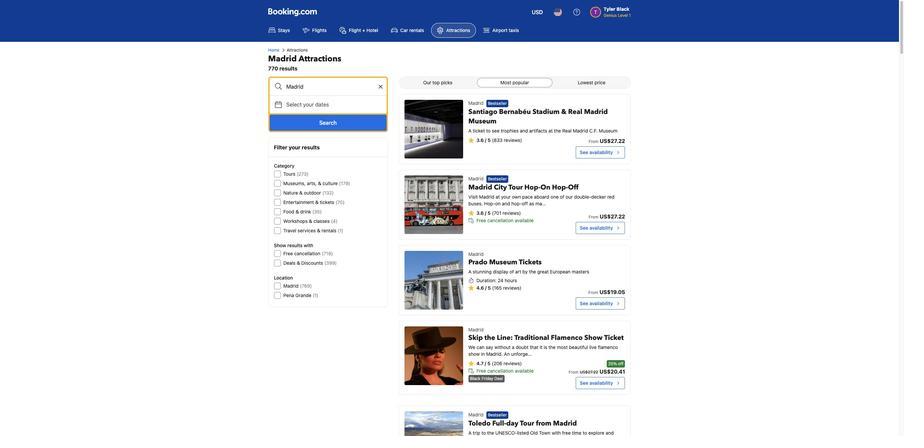 Task type: describe. For each thing, give the bounding box(es) containing it.
toledo full-day tour from madrid a trip to the unesco-listed old town with free time to explore and
[[469, 419, 614, 436]]

on
[[496, 201, 501, 207]]

entertainment
[[284, 199, 314, 205]]

our top picks
[[424, 80, 453, 85]]

filter your results
[[274, 144, 320, 150]]

3.6 / 5 (701 reviews)
[[477, 210, 521, 216]]

workshops & classes (4)
[[284, 218, 338, 224]]

explore
[[589, 430, 605, 436]]

beautiful
[[570, 344, 589, 350]]

us$27.22 for madrid city tour hop-on hop-off
[[600, 214, 626, 220]]

free cancellation available for tour
[[477, 218, 534, 223]]

from for santiago bernabéu stadium & real madrid museum
[[589, 139, 599, 144]]

unesco-
[[496, 430, 518, 436]]

free
[[563, 430, 571, 436]]

tickets
[[519, 258, 542, 267]]

trophies
[[501, 128, 519, 134]]

with inside toledo full-day tour from madrid a trip to the unesco-listed old town with free time to explore and
[[552, 430, 561, 436]]

and inside 'madrid city tour hop-on hop-off visit madrid at your own pace aboard one of our double-decker red buses. hop-on and hop-off as ma...'
[[502, 201, 511, 207]]

a inside santiago bernabéu stadium & real madrid museum a ticket to see trophies and artifacts at the real madrid c.f. museum
[[469, 128, 472, 134]]

flamenco
[[551, 333, 583, 342]]

madrid inside madrid skip the line: traditional flamenco show ticket we can say without a doubt that it is the most beautiful live flamenco show in madrid. an unforge...
[[469, 327, 484, 333]]

filter
[[274, 144, 288, 150]]

by
[[523, 269, 528, 275]]

off inside "25% off from us$27.22 us$20.41"
[[619, 361, 624, 366]]

line:
[[497, 333, 513, 342]]

1 vertical spatial results
[[302, 144, 320, 150]]

your for select
[[303, 102, 314, 108]]

1 vertical spatial real
[[563, 128, 572, 134]]

available for line:
[[515, 368, 534, 374]]

home link
[[268, 47, 280, 53]]

off
[[569, 183, 579, 192]]

the inside madrid prado museum tickets a stunning display of art by the great european masters
[[530, 269, 537, 275]]

search button
[[270, 115, 387, 131]]

cancellation for skip
[[488, 368, 514, 374]]

airport taxis
[[493, 27, 519, 33]]

free for skip
[[477, 368, 487, 374]]

from us$27.22 for madrid city tour hop-on hop-off
[[589, 214, 626, 220]]

& down classes
[[317, 228, 321, 233]]

reviews) for 3.6 / 5 (701 reviews)
[[503, 210, 521, 216]]

santiago bernabéu stadium & real madrid museum image
[[405, 100, 463, 159]]

prado
[[469, 258, 488, 267]]

bestseller for bernabéu
[[488, 101, 507, 106]]

see availability for prado museum tickets
[[580, 301, 614, 306]]

art
[[516, 269, 522, 275]]

us$20.41
[[600, 369, 626, 375]]

0 horizontal spatial show
[[274, 243, 286, 248]]

attractions inside madrid attractions 770 results
[[299, 53, 342, 64]]

stays link
[[263, 23, 296, 38]]

can
[[477, 344, 485, 350]]

from us$27.22 for santiago bernabéu stadium & real madrid museum
[[589, 138, 626, 144]]

us$27.22 for santiago bernabéu stadium & real madrid museum
[[600, 138, 626, 144]]

flight
[[349, 27, 361, 33]]

attractions link
[[432, 23, 476, 38]]

1 vertical spatial free
[[284, 251, 293, 256]]

price
[[595, 80, 606, 85]]

see availability for skip the line: traditional flamenco show ticket
[[580, 380, 614, 386]]

grande
[[296, 293, 312, 298]]

lowest
[[578, 80, 594, 85]]

us$27.22 inside "25% off from us$27.22 us$20.41"
[[580, 370, 599, 375]]

0 vertical spatial museum
[[469, 117, 497, 126]]

/ for (701
[[485, 210, 487, 216]]

(718)
[[322, 251, 333, 256]]

reviews) for 3.6 / 5 (833 reviews)
[[504, 137, 523, 143]]

deals
[[284, 260, 296, 266]]

(273)
[[297, 171, 309, 177]]

2 horizontal spatial to
[[583, 430, 588, 436]]

madrid inside toledo full-day tour from madrid a trip to the unesco-listed old town with free time to explore and
[[554, 419, 577, 428]]

own
[[512, 194, 521, 200]]

1 vertical spatial black
[[471, 376, 481, 381]]

show
[[469, 351, 480, 357]]

your account menu tyler black genius level 1 element
[[591, 3, 634, 19]]

availability for prado museum tickets
[[590, 301, 614, 306]]

c.f.
[[590, 128, 598, 134]]

1 horizontal spatial (1)
[[338, 228, 344, 233]]

bernabéu
[[500, 107, 531, 117]]

flights link
[[297, 23, 333, 38]]

one
[[551, 194, 559, 200]]

masters
[[572, 269, 590, 275]]

4.6
[[477, 285, 484, 291]]

2 horizontal spatial hop-
[[553, 183, 569, 192]]

artifacts
[[530, 128, 548, 134]]

(399)
[[325, 260, 337, 266]]

availability for madrid city tour hop-on hop-off
[[590, 225, 614, 231]]

(70)
[[336, 199, 345, 205]]

ticket
[[473, 128, 485, 134]]

show results with
[[274, 243, 314, 248]]

reviews) for 4.7 / 5 (206 reviews)
[[504, 361, 522, 366]]

see
[[492, 128, 500, 134]]

and inside toledo full-day tour from madrid a trip to the unesco-listed old town with free time to explore and
[[606, 430, 614, 436]]

tours
[[284, 171, 296, 177]]

tour inside toledo full-day tour from madrid a trip to the unesco-listed old town with free time to explore and
[[520, 419, 535, 428]]

& up entertainment at top left
[[300, 190, 303, 196]]

santiago
[[469, 107, 498, 117]]

trip
[[473, 430, 481, 436]]

available for hop-
[[515, 218, 534, 223]]

tyler black genius level 1
[[604, 6, 631, 18]]

flight + hotel
[[349, 27, 378, 33]]

day
[[507, 419, 519, 428]]

5 for (833 reviews)
[[488, 137, 491, 143]]

skip
[[469, 333, 483, 342]]

deals & discounts (399)
[[284, 260, 337, 266]]

airport taxis link
[[478, 23, 525, 38]]

25% off from us$27.22 us$20.41
[[569, 361, 626, 375]]

black friday deal
[[471, 376, 503, 381]]

1 vertical spatial attractions
[[287, 48, 308, 53]]

to inside santiago bernabéu stadium & real madrid museum a ticket to see trophies and artifacts at the real madrid c.f. museum
[[487, 128, 491, 134]]

double-
[[575, 194, 592, 200]]

red
[[608, 194, 615, 200]]

availability for skip the line: traditional flamenco show ticket
[[590, 380, 614, 386]]

(833
[[492, 137, 503, 143]]

1 vertical spatial museum
[[599, 128, 618, 134]]

3.6 / 5 (833 reviews)
[[477, 137, 523, 143]]

2 vertical spatial results
[[288, 243, 303, 248]]

european
[[550, 269, 571, 275]]

off inside 'madrid city tour hop-on hop-off visit madrid at your own pace aboard one of our double-decker red buses. hop-on and hop-off as ma...'
[[522, 201, 528, 207]]

5 for (165 reviews)
[[488, 285, 491, 291]]

your for filter
[[289, 144, 301, 150]]

madrid city tour hop-on hop-off image
[[405, 175, 463, 234]]

in
[[482, 351, 485, 357]]

that
[[530, 344, 539, 350]]

4.6 / 5 (165 reviews)
[[477, 285, 522, 291]]

our
[[566, 194, 573, 200]]

unforge...
[[512, 351, 532, 357]]

& up (35)
[[316, 199, 319, 205]]

0 vertical spatial real
[[569, 107, 583, 117]]

(179)
[[339, 181, 351, 186]]

the inside toledo full-day tour from madrid a trip to the unesco-listed old town with free time to explore and
[[488, 430, 495, 436]]

0 vertical spatial with
[[304, 243, 314, 248]]

of inside 'madrid city tour hop-on hop-off visit madrid at your own pace aboard one of our double-decker red buses. hop-on and hop-off as ma...'
[[560, 194, 565, 200]]

availability for santiago bernabéu stadium & real madrid museum
[[590, 149, 614, 155]]

the up say
[[485, 333, 496, 342]]

& up travel services & rentals (1)
[[309, 218, 313, 224]]

classes
[[314, 218, 330, 224]]

without
[[495, 344, 511, 350]]

museums,
[[284, 181, 306, 186]]

duration: 24 hours
[[477, 278, 517, 283]]

drink
[[300, 209, 311, 215]]

car rentals link
[[386, 23, 430, 38]]



Task type: locate. For each thing, give the bounding box(es) containing it.
madrid skip the line: traditional flamenco show ticket we can say without a doubt that it is the most beautiful live flamenco show in madrid. an unforge...
[[469, 327, 624, 357]]

of left 'our'
[[560, 194, 565, 200]]

stays
[[278, 27, 290, 33]]

1 horizontal spatial show
[[585, 333, 603, 342]]

0 vertical spatial cancellation
[[488, 218, 514, 223]]

/ right 4.6
[[486, 285, 487, 291]]

0 vertical spatial 3.6
[[477, 137, 484, 143]]

3.6 down buses.
[[477, 210, 484, 216]]

0 horizontal spatial black
[[471, 376, 481, 381]]

3 bestseller from the top
[[488, 413, 507, 418]]

0 horizontal spatial of
[[510, 269, 514, 275]]

black up the level
[[617, 6, 630, 12]]

taxis
[[509, 27, 519, 33]]

0 horizontal spatial to
[[482, 430, 486, 436]]

your left own
[[502, 194, 511, 200]]

0 vertical spatial bestseller
[[488, 101, 507, 106]]

& inside santiago bernabéu stadium & real madrid museum a ticket to see trophies and artifacts at the real madrid c.f. museum
[[562, 107, 567, 117]]

1 vertical spatial tour
[[520, 419, 535, 428]]

1 3.6 from the top
[[477, 137, 484, 143]]

great
[[538, 269, 549, 275]]

we
[[469, 344, 476, 350]]

2 vertical spatial us$27.22
[[580, 370, 599, 375]]

bestseller for full-
[[488, 413, 507, 418]]

and right on
[[502, 201, 511, 207]]

results inside madrid attractions 770 results
[[280, 65, 298, 72]]

0 horizontal spatial off
[[522, 201, 528, 207]]

time
[[573, 430, 582, 436]]

see availability for santiago bernabéu stadium & real madrid museum
[[580, 149, 614, 155]]

on
[[541, 183, 551, 192]]

2 vertical spatial free
[[477, 368, 487, 374]]

the inside santiago bernabéu stadium & real madrid museum a ticket to see trophies and artifacts at the real madrid c.f. museum
[[554, 128, 562, 134]]

2 3.6 from the top
[[477, 210, 484, 216]]

1 horizontal spatial off
[[619, 361, 624, 366]]

3.6 down "ticket" at the right
[[477, 137, 484, 143]]

lowest price
[[578, 80, 606, 85]]

1 vertical spatial (1)
[[313, 293, 319, 298]]

show up live
[[585, 333, 603, 342]]

is
[[544, 344, 548, 350]]

1 vertical spatial from us$27.22
[[589, 214, 626, 220]]

5 left (701
[[488, 210, 491, 216]]

from inside from us$19.05
[[589, 290, 599, 295]]

1 horizontal spatial your
[[303, 102, 314, 108]]

madrid inside madrid attractions 770 results
[[268, 53, 297, 64]]

tour inside 'madrid city tour hop-on hop-off visit madrid at your own pace aboard one of our double-decker red buses. hop-on and hop-off as ma...'
[[509, 183, 523, 192]]

1 vertical spatial at
[[496, 194, 500, 200]]

rentals right car
[[410, 27, 424, 33]]

1 vertical spatial of
[[510, 269, 514, 275]]

1 vertical spatial your
[[289, 144, 301, 150]]

770
[[268, 65, 278, 72]]

0 vertical spatial tour
[[509, 183, 523, 192]]

your left dates
[[303, 102, 314, 108]]

0 horizontal spatial (1)
[[313, 293, 319, 298]]

from inside "25% off from us$27.22 us$20.41"
[[569, 370, 579, 375]]

1 vertical spatial and
[[502, 201, 511, 207]]

listed
[[518, 430, 529, 436]]

3 see from the top
[[580, 301, 589, 306]]

tour
[[509, 183, 523, 192], [520, 419, 535, 428]]

0 horizontal spatial at
[[496, 194, 500, 200]]

bestseller
[[488, 101, 507, 106], [488, 177, 507, 182], [488, 413, 507, 418]]

see availability down from us$19.05
[[580, 301, 614, 306]]

0 vertical spatial of
[[560, 194, 565, 200]]

most
[[501, 80, 512, 85]]

0 vertical spatial free cancellation available
[[477, 218, 534, 223]]

free cancellation available down 4.7 / 5 (206 reviews)
[[477, 368, 534, 374]]

25%
[[609, 361, 618, 366]]

the right is
[[549, 344, 556, 350]]

/ for (206
[[485, 361, 487, 366]]

1 from us$27.22 from the top
[[589, 138, 626, 144]]

available
[[515, 218, 534, 223], [515, 368, 534, 374]]

1 vertical spatial off
[[619, 361, 624, 366]]

off right 25%
[[619, 361, 624, 366]]

skip the line: traditional flamenco show ticket image
[[405, 327, 463, 385]]

cancellation down 4.7 / 5 (206 reviews)
[[488, 368, 514, 374]]

5 left (206
[[488, 361, 491, 366]]

0 vertical spatial us$27.22
[[600, 138, 626, 144]]

car
[[401, 27, 408, 33]]

at inside santiago bernabéu stadium & real madrid museum a ticket to see trophies and artifacts at the real madrid c.f. museum
[[549, 128, 553, 134]]

1 available from the top
[[515, 218, 534, 223]]

your inside 'madrid city tour hop-on hop-off visit madrid at your own pace aboard one of our double-decker red buses. hop-on and hop-off as ma...'
[[502, 194, 511, 200]]

0 horizontal spatial rentals
[[322, 228, 337, 233]]

1 availability from the top
[[590, 149, 614, 155]]

to right "trip"
[[482, 430, 486, 436]]

free down 4.7
[[477, 368, 487, 374]]

available down as
[[515, 218, 534, 223]]

4 availability from the top
[[590, 380, 614, 386]]

category
[[274, 163, 295, 169]]

from for prado museum tickets
[[589, 290, 599, 295]]

bestseller up full-
[[488, 413, 507, 418]]

(35)
[[313, 209, 322, 215]]

and right trophies
[[520, 128, 528, 134]]

free for city
[[477, 218, 487, 223]]

reviews) for 4.6 / 5 (165 reviews)
[[504, 285, 522, 291]]

to right "time"
[[583, 430, 588, 436]]

results right 770
[[280, 65, 298, 72]]

decker
[[592, 194, 607, 200]]

1 free cancellation available from the top
[[477, 218, 534, 223]]

pena
[[284, 293, 294, 298]]

0 vertical spatial your
[[303, 102, 314, 108]]

madrid inside madrid prado museum tickets a stunning display of art by the great european masters
[[469, 251, 484, 257]]

0 vertical spatial attractions
[[447, 27, 471, 33]]

3 a from the top
[[469, 430, 472, 436]]

0 horizontal spatial your
[[289, 144, 301, 150]]

1 see availability from the top
[[580, 149, 614, 155]]

results up (273)
[[302, 144, 320, 150]]

black
[[617, 6, 630, 12], [471, 376, 481, 381]]

1 vertical spatial a
[[469, 269, 472, 275]]

reviews)
[[504, 137, 523, 143], [503, 210, 521, 216], [504, 285, 522, 291], [504, 361, 522, 366]]

Where are you going? search field
[[270, 78, 387, 95]]

results up the free cancellation (718)
[[288, 243, 303, 248]]

of inside madrid prado museum tickets a stunning display of art by the great european masters
[[510, 269, 514, 275]]

doubt
[[516, 344, 529, 350]]

flamenco
[[598, 344, 619, 350]]

2 see from the top
[[580, 225, 589, 231]]

prado museum tickets image
[[405, 251, 463, 310]]

& left the drink
[[296, 209, 299, 215]]

hop- up one
[[553, 183, 569, 192]]

tour up 'listed'
[[520, 419, 535, 428]]

it
[[540, 344, 543, 350]]

2 vertical spatial museum
[[490, 258, 518, 267]]

& right stadium
[[562, 107, 567, 117]]

1 horizontal spatial hop-
[[525, 183, 541, 192]]

/ left (701
[[485, 210, 487, 216]]

0 horizontal spatial and
[[502, 201, 511, 207]]

from down the beautiful
[[569, 370, 579, 375]]

at up on
[[496, 194, 500, 200]]

1 vertical spatial show
[[585, 333, 603, 342]]

cancellation for city
[[488, 218, 514, 223]]

madrid city tour hop-on hop-off visit madrid at your own pace aboard one of our double-decker red buses. hop-on and hop-off as ma...
[[469, 183, 615, 207]]

from left us$19.05
[[589, 290, 599, 295]]

black left friday
[[471, 376, 481, 381]]

free cancellation available for the
[[477, 368, 534, 374]]

reviews) down hop-
[[503, 210, 521, 216]]

(132)
[[323, 190, 334, 196]]

2 vertical spatial a
[[469, 430, 472, 436]]

at inside 'madrid city tour hop-on hop-off visit madrid at your own pace aboard one of our double-decker red buses. hop-on and hop-off as ma...'
[[496, 194, 500, 200]]

from us$27.22 down the red
[[589, 214, 626, 220]]

see for skip the line: traditional flamenco show ticket
[[580, 380, 589, 386]]

food & drink (35)
[[284, 209, 322, 215]]

full-
[[493, 419, 507, 428]]

toledo
[[469, 419, 491, 428]]

museum up display
[[490, 258, 518, 267]]

live
[[590, 344, 597, 350]]

reviews) down trophies
[[504, 137, 523, 143]]

of left art
[[510, 269, 514, 275]]

1 vertical spatial bestseller
[[488, 177, 507, 182]]

2 vertical spatial cancellation
[[488, 368, 514, 374]]

see availability down decker
[[580, 225, 614, 231]]

the down full-
[[488, 430, 495, 436]]

at right artifacts
[[549, 128, 553, 134]]

see availability down c.f.
[[580, 149, 614, 155]]

usd
[[532, 9, 543, 15]]

real right stadium
[[569, 107, 583, 117]]

free up deals
[[284, 251, 293, 256]]

workshops
[[284, 218, 308, 224]]

museum down santiago
[[469, 117, 497, 126]]

1 horizontal spatial to
[[487, 128, 491, 134]]

availability down decker
[[590, 225, 614, 231]]

our
[[424, 80, 432, 85]]

pena grande (1)
[[284, 293, 319, 298]]

most popular
[[501, 80, 530, 85]]

1 horizontal spatial of
[[560, 194, 565, 200]]

1 vertical spatial available
[[515, 368, 534, 374]]

see availability
[[580, 149, 614, 155], [580, 225, 614, 231], [580, 301, 614, 306], [580, 380, 614, 386]]

(769)
[[300, 283, 312, 289]]

1 vertical spatial 3.6
[[477, 210, 484, 216]]

0 vertical spatial (1)
[[338, 228, 344, 233]]

1 a from the top
[[469, 128, 472, 134]]

usd button
[[528, 4, 548, 20]]

availability down c.f.
[[590, 149, 614, 155]]

rentals down (4) at the bottom
[[322, 228, 337, 233]]

/ for (833
[[485, 137, 487, 143]]

2 horizontal spatial your
[[502, 194, 511, 200]]

1 see from the top
[[580, 149, 589, 155]]

your right filter
[[289, 144, 301, 150]]

(1) down (70)
[[338, 228, 344, 233]]

and right explore
[[606, 430, 614, 436]]

attractions inside "link"
[[447, 27, 471, 33]]

home
[[268, 48, 280, 53]]

reviews) down hours on the right of the page
[[504, 285, 522, 291]]

from us$27.22 down c.f.
[[589, 138, 626, 144]]

culture
[[323, 181, 338, 186]]

reviews) down an
[[504, 361, 522, 366]]

hop- up pace
[[525, 183, 541, 192]]

& right arts,
[[318, 181, 322, 186]]

2 see availability from the top
[[580, 225, 614, 231]]

3.6 for 3.6 / 5 (701 reviews)
[[477, 210, 484, 216]]

from down decker
[[589, 215, 599, 220]]

1 vertical spatial with
[[552, 430, 561, 436]]

2 bestseller from the top
[[488, 177, 507, 182]]

buses.
[[469, 201, 483, 207]]

(4)
[[331, 218, 338, 224]]

popular
[[513, 80, 530, 85]]

0 vertical spatial a
[[469, 128, 472, 134]]

4 see availability from the top
[[580, 380, 614, 386]]

display
[[493, 269, 509, 275]]

show down travel
[[274, 243, 286, 248]]

free cancellation available down 3.6 / 5 (701 reviews)
[[477, 218, 534, 223]]

2 vertical spatial and
[[606, 430, 614, 436]]

top
[[433, 80, 440, 85]]

the right artifacts
[[554, 128, 562, 134]]

a
[[469, 128, 472, 134], [469, 269, 472, 275], [469, 430, 472, 436]]

with left free
[[552, 430, 561, 436]]

hours
[[505, 278, 517, 283]]

2 free cancellation available from the top
[[477, 368, 534, 374]]

hotel
[[367, 27, 378, 33]]

museum right c.f.
[[599, 128, 618, 134]]

from down c.f.
[[589, 139, 599, 144]]

0 horizontal spatial with
[[304, 243, 314, 248]]

2 availability from the top
[[590, 225, 614, 231]]

2 horizontal spatial and
[[606, 430, 614, 436]]

1 bestseller from the top
[[488, 101, 507, 106]]

a left "ticket" at the right
[[469, 128, 472, 134]]

0 vertical spatial available
[[515, 218, 534, 223]]

to left see
[[487, 128, 491, 134]]

from
[[589, 139, 599, 144], [589, 215, 599, 220], [589, 290, 599, 295], [569, 370, 579, 375]]

a inside toledo full-day tour from madrid a trip to the unesco-listed old town with free time to explore and
[[469, 430, 472, 436]]

genius
[[604, 13, 617, 18]]

0 vertical spatial free
[[477, 218, 487, 223]]

picks
[[441, 80, 453, 85]]

0 vertical spatial black
[[617, 6, 630, 12]]

1 horizontal spatial at
[[549, 128, 553, 134]]

entertainment & tickets (70)
[[284, 199, 345, 205]]

flights
[[312, 27, 327, 33]]

a left stunning
[[469, 269, 472, 275]]

dates
[[316, 102, 329, 108]]

2 vertical spatial attractions
[[299, 53, 342, 64]]

2 vertical spatial bestseller
[[488, 413, 507, 418]]

from for madrid city tour hop-on hop-off
[[589, 215, 599, 220]]

see for santiago bernabéu stadium & real madrid museum
[[580, 149, 589, 155]]

cancellation
[[488, 218, 514, 223], [294, 251, 321, 256], [488, 368, 514, 374]]

see for prado museum tickets
[[580, 301, 589, 306]]

3.6 for 3.6 / 5 (833 reviews)
[[477, 137, 484, 143]]

discounts
[[302, 260, 323, 266]]

/ right 4.7
[[485, 361, 487, 366]]

rentals inside car rentals 'link'
[[410, 27, 424, 33]]

a left "trip"
[[469, 430, 472, 436]]

aboard
[[535, 194, 550, 200]]

5 for (206 reviews)
[[488, 361, 491, 366]]

/ left (833
[[485, 137, 487, 143]]

most
[[557, 344, 568, 350]]

1 horizontal spatial rentals
[[410, 27, 424, 33]]

level
[[619, 13, 628, 18]]

cancellation up deals & discounts (399)
[[294, 251, 321, 256]]

availability down "25% off from us$27.22 us$20.41"
[[590, 380, 614, 386]]

4 see from the top
[[580, 380, 589, 386]]

0 horizontal spatial hop-
[[485, 201, 496, 207]]

real
[[569, 107, 583, 117], [563, 128, 572, 134]]

tour up own
[[509, 183, 523, 192]]

free down buses.
[[477, 218, 487, 223]]

0 vertical spatial from us$27.22
[[589, 138, 626, 144]]

2 from us$27.22 from the top
[[589, 214, 626, 220]]

0 vertical spatial results
[[280, 65, 298, 72]]

5 left (833
[[488, 137, 491, 143]]

from
[[536, 419, 552, 428]]

see availability down "25% off from us$27.22 us$20.41"
[[580, 380, 614, 386]]

3 availability from the top
[[590, 301, 614, 306]]

booking.com image
[[268, 8, 317, 16]]

a inside madrid prado museum tickets a stunning display of art by the great european masters
[[469, 269, 472, 275]]

travel
[[284, 228, 297, 233]]

see availability for madrid city tour hop-on hop-off
[[580, 225, 614, 231]]

3 see availability from the top
[[580, 301, 614, 306]]

museum inside madrid prado museum tickets a stunning display of art by the great european masters
[[490, 258, 518, 267]]

& right deals
[[297, 260, 300, 266]]

2 a from the top
[[469, 269, 472, 275]]

1 vertical spatial rentals
[[322, 228, 337, 233]]

available down unforge... in the right bottom of the page
[[515, 368, 534, 374]]

bestseller up santiago
[[488, 101, 507, 106]]

with up the free cancellation (718)
[[304, 243, 314, 248]]

select your dates
[[287, 102, 329, 108]]

/ for (165
[[486, 285, 487, 291]]

24
[[498, 278, 504, 283]]

nature
[[284, 190, 298, 196]]

bestseller up city
[[488, 177, 507, 182]]

from us$19.05
[[589, 289, 626, 295]]

see for madrid city tour hop-on hop-off
[[580, 225, 589, 231]]

0 vertical spatial at
[[549, 128, 553, 134]]

1 vertical spatial us$27.22
[[600, 214, 626, 220]]

0 vertical spatial show
[[274, 243, 286, 248]]

cancellation down 3.6 / 5 (701 reviews)
[[488, 218, 514, 223]]

0 vertical spatial rentals
[[410, 27, 424, 33]]

5 left (165
[[488, 285, 491, 291]]

1 horizontal spatial black
[[617, 6, 630, 12]]

car rentals
[[401, 27, 424, 33]]

availability down from us$19.05
[[590, 301, 614, 306]]

0 vertical spatial off
[[522, 201, 528, 207]]

show inside madrid skip the line: traditional flamenco show ticket we can say without a doubt that it is the most beautiful live flamenco show in madrid. an unforge...
[[585, 333, 603, 342]]

pace
[[523, 194, 533, 200]]

black inside the tyler black genius level 1
[[617, 6, 630, 12]]

0 vertical spatial and
[[520, 128, 528, 134]]

the right by
[[530, 269, 537, 275]]

1 horizontal spatial with
[[552, 430, 561, 436]]

availability
[[590, 149, 614, 155], [590, 225, 614, 231], [590, 301, 614, 306], [590, 380, 614, 386]]

hop- up (701
[[485, 201, 496, 207]]

2 vertical spatial your
[[502, 194, 511, 200]]

toledo full-day tour from madrid image
[[405, 412, 463, 436]]

2 available from the top
[[515, 368, 534, 374]]

1 vertical spatial free cancellation available
[[477, 368, 534, 374]]

and inside santiago bernabéu stadium & real madrid museum a ticket to see trophies and artifacts at the real madrid c.f. museum
[[520, 128, 528, 134]]

(1) right grande
[[313, 293, 319, 298]]

bestseller for city
[[488, 177, 507, 182]]

off left as
[[522, 201, 528, 207]]

airport
[[493, 27, 508, 33]]

real left c.f.
[[563, 128, 572, 134]]

5 for (701 reviews)
[[488, 210, 491, 216]]

off
[[522, 201, 528, 207], [619, 361, 624, 366]]

1 horizontal spatial and
[[520, 128, 528, 134]]

1 vertical spatial cancellation
[[294, 251, 321, 256]]



Task type: vqa. For each thing, say whether or not it's contained in the screenshot.
day
yes



